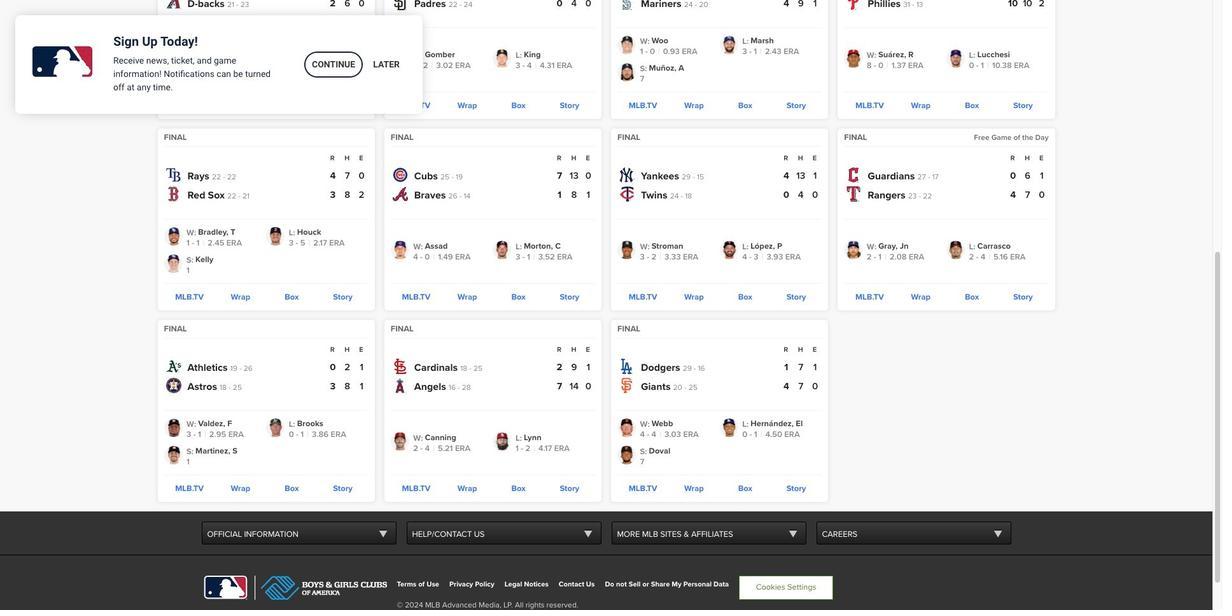 Task type: describe. For each thing, give the bounding box(es) containing it.
astros image
[[166, 378, 181, 394]]

angels image
[[393, 378, 408, 394]]

canning image
[[391, 433, 409, 451]]

rangers image
[[846, 187, 862, 202]]

brooks image
[[266, 419, 285, 437]]

cubs image
[[393, 167, 408, 183]]

guardians image
[[846, 167, 862, 183]]

kelly image
[[164, 255, 182, 273]]

dodgers image
[[620, 359, 635, 374]]

doval image
[[618, 446, 636, 465]]

bradley, t image
[[164, 227, 182, 246]]

red sox image
[[166, 187, 181, 202]]

martinez, s image
[[164, 446, 182, 465]]

king image
[[493, 49, 512, 68]]

braves image
[[393, 187, 408, 202]]

muñoz, a image
[[618, 63, 636, 82]]

hernández, el image
[[720, 419, 738, 437]]

rays image
[[166, 167, 181, 183]]

giants image
[[620, 378, 635, 394]]

cardinals image
[[393, 359, 408, 374]]

carrasco image
[[947, 241, 965, 259]]

thompson, r image
[[164, 36, 182, 54]]

yankees image
[[620, 167, 635, 183]]

webb image
[[618, 419, 636, 437]]

gomber image
[[391, 49, 409, 68]]



Task type: locate. For each thing, give the bounding box(es) containing it.
assad image
[[391, 241, 409, 259]]

d backs image
[[166, 0, 181, 10]]

mlb.com image
[[202, 576, 249, 600]]

boys and girls club of america image
[[254, 576, 387, 600]]

sewald image
[[164, 63, 182, 82]]

marsh image
[[720, 36, 738, 54]]

twins image
[[620, 187, 635, 202]]

woo image
[[618, 36, 636, 54]]

lópez, p image
[[720, 241, 738, 259]]

suárez, r image
[[845, 49, 863, 68]]

valdez, f image
[[164, 419, 182, 437]]

gray, jn image
[[845, 241, 863, 259]]

stroman image
[[618, 241, 636, 259]]

houck image
[[266, 227, 285, 246]]

lynn image
[[493, 433, 512, 451]]

mariners image
[[620, 0, 635, 10]]

morton, c image
[[493, 241, 512, 259]]

athletics image
[[166, 359, 181, 374]]

phillies image
[[846, 0, 862, 10]]

padres image
[[393, 0, 408, 10]]

lucchesi image
[[947, 49, 965, 68]]



Task type: vqa. For each thing, say whether or not it's contained in the screenshot.
Secondary Navigation element
no



